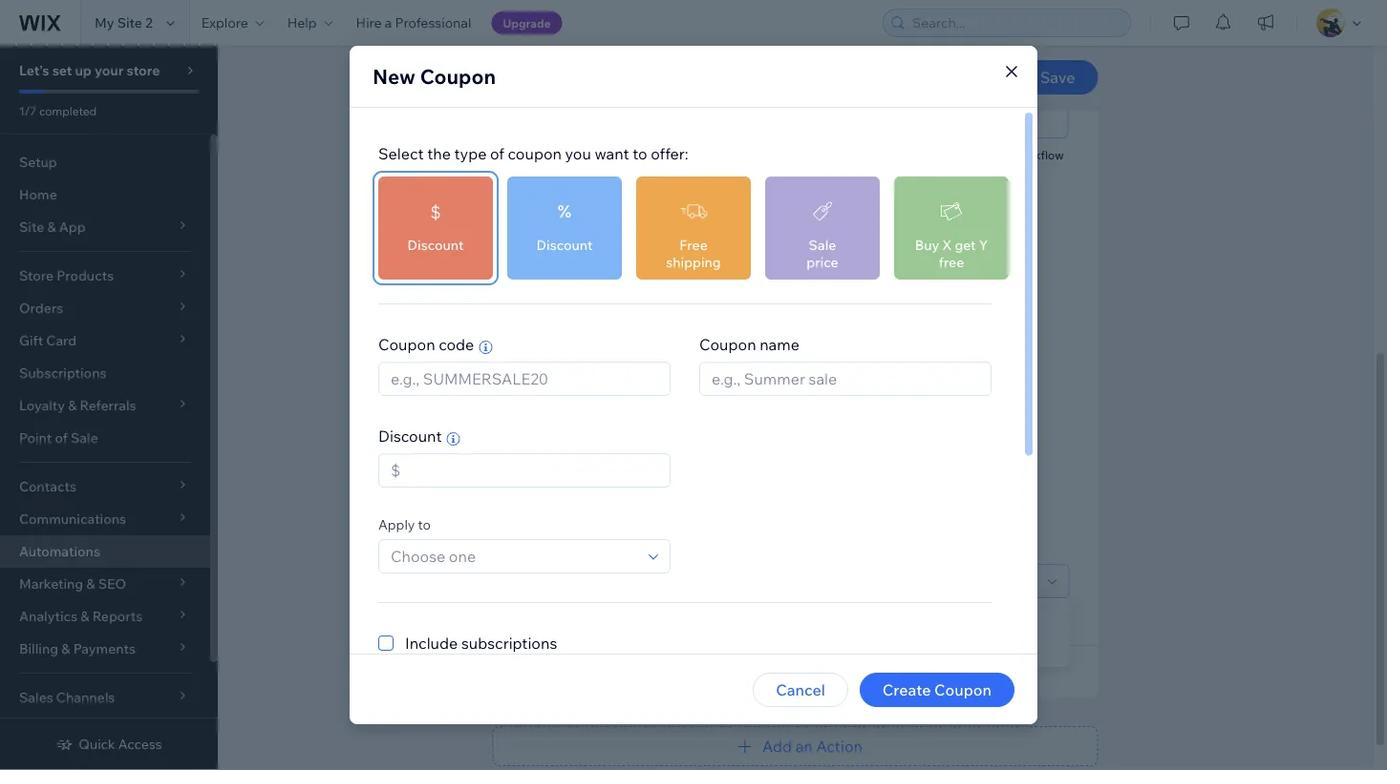Task type: vqa. For each thing, say whether or not it's contained in the screenshot.
Add to the top
yes



Task type: describe. For each thing, give the bounding box(es) containing it.
1 vertical spatial $
[[391, 461, 400, 481]]

trigger.
[[840, 49, 892, 68]]

select the type of coupon you want to offer:
[[378, 144, 688, 163]]

Select... field
[[528, 566, 1042, 598]]

next, decide how you want to respond to the trigger.
[[521, 49, 892, 68]]

coupon inside "button"
[[644, 641, 701, 660]]

Search... field
[[907, 10, 1124, 36]]

my site 2
[[95, 14, 153, 31]]

coupon inside button
[[934, 681, 992, 700]]

hire
[[356, 14, 382, 31]]

explore
[[201, 14, 248, 31]]

subscriptions link
[[0, 357, 210, 390]]

decide
[[562, 49, 610, 68]]

move a workflow card
[[973, 148, 1064, 182]]

up
[[75, 62, 92, 79]]

let's set up your store
[[19, 62, 160, 79]]

new inside "button"
[[609, 641, 641, 660]]

setup link
[[0, 146, 210, 179]]

coupon code
[[378, 335, 474, 354]]

%
[[558, 201, 571, 222]]

point
[[19, 430, 52, 447]]

create inside "button"
[[558, 641, 605, 660]]

shipping
[[666, 254, 721, 271]]

y
[[979, 237, 988, 254]]

icon image for move a workflow card
[[1004, 98, 1033, 127]]

upgrade
[[503, 16, 551, 30]]

time?
[[696, 444, 731, 461]]

Include subscriptions checkbox
[[378, 632, 557, 655]]

quick access button
[[56, 737, 162, 754]]

send
[[580, 469, 614, 488]]

0 vertical spatial action
[[733, 664, 774, 681]]

e.g., Summer sale field
[[706, 363, 985, 395]]

quick
[[79, 737, 115, 753]]

include
[[405, 634, 458, 653]]

let's
[[19, 62, 49, 79]]

home link
[[0, 179, 210, 211]]

add for add a label
[[653, 267, 675, 281]]

free
[[939, 254, 964, 271]]

be
[[867, 354, 886, 374]]

cancel button
[[753, 673, 848, 708]]

point of sale link
[[0, 422, 210, 455]]

coupon up free
[[683, 148, 723, 162]]

setup
[[19, 154, 57, 171]]

discount for $
[[407, 237, 464, 254]]

each
[[663, 444, 693, 461]]

category image for webhook
[[892, 217, 921, 246]]

apply
[[378, 517, 415, 534]]

unique for coupon
[[567, 444, 610, 461]]

delete
[[690, 664, 730, 681]]

1 horizontal spatial want
[[677, 49, 711, 68]]

delete action
[[690, 664, 774, 681]]

coupons
[[747, 469, 808, 488]]

icon image down trigger.
[[892, 98, 921, 127]]

move
[[973, 148, 1003, 162]]

customize
[[664, 354, 736, 374]]

type
[[454, 144, 487, 163]]

add an action
[[762, 737, 863, 757]]

unique for single-
[[618, 469, 667, 488]]

next,
[[521, 49, 558, 68]]

an for send
[[564, 148, 577, 162]]

send an email
[[533, 148, 609, 162]]

workflow
[[1014, 148, 1064, 162]]

1 horizontal spatial action
[[816, 737, 863, 757]]

a for label
[[678, 267, 684, 281]]

e.g., SUMMERSALE20 field
[[385, 363, 664, 395]]

assign a badge
[[530, 267, 613, 281]]

create inside button
[[883, 681, 931, 700]]

save
[[1040, 68, 1075, 87]]

include subscriptions
[[405, 634, 557, 653]]

automations
[[19, 544, 100, 560]]

name
[[760, 335, 800, 354]]

offer:
[[651, 144, 688, 163]]

0 vertical spatial $
[[430, 201, 441, 222]]

to left offer:
[[633, 144, 647, 163]]

sale inside sidebar element
[[71, 430, 98, 447]]

set
[[521, 354, 546, 374]]

code
[[439, 335, 474, 354]]

to right sent
[[924, 354, 939, 374]]

price
[[807, 254, 838, 271]]

send for send a unique coupon each time?
[[521, 444, 554, 461]]

the right customize
[[740, 354, 763, 374]]

+
[[545, 641, 554, 660]]

sent
[[889, 354, 920, 374]]

cancel
[[776, 681, 825, 700]]

hire a professional link
[[344, 0, 483, 46]]

send a coupon
[[643, 148, 723, 162]]

upgrade button
[[491, 11, 562, 34]]

that
[[809, 354, 838, 374]]

a for unique
[[557, 444, 564, 461]]

add an action button
[[492, 727, 1098, 767]]

subscriptions
[[19, 365, 106, 382]]

1 horizontal spatial you
[[647, 49, 673, 68]]

sidebar element
[[0, 46, 218, 771]]

of inside sidebar element
[[55, 430, 68, 447]]

to right respond
[[795, 49, 810, 68]]

site
[[117, 14, 142, 31]]



Task type: locate. For each thing, give the bounding box(es) containing it.
0 horizontal spatial sale
[[71, 430, 98, 447]]

buy
[[915, 237, 939, 254]]

coupon left each
[[613, 444, 660, 461]]

new down hire a professional "link"
[[373, 64, 415, 89]]

$
[[430, 201, 441, 222], [391, 461, 400, 481]]

free shipping
[[666, 237, 721, 271]]

your
[[95, 62, 123, 79]]

1 horizontal spatial $
[[430, 201, 441, 222]]

send via webhook
[[857, 267, 956, 281]]

1 category image from the top
[[780, 98, 809, 127]]

quick access
[[79, 737, 162, 753]]

and
[[633, 354, 660, 374]]

badge
[[578, 267, 613, 281]]

0 vertical spatial add
[[653, 267, 675, 281]]

send
[[533, 148, 562, 162], [643, 148, 671, 162], [857, 267, 885, 281], [521, 444, 554, 461]]

send right send an email
[[643, 148, 671, 162]]

0 vertical spatial new
[[373, 64, 415, 89]]

coupon
[[420, 64, 496, 89], [378, 335, 435, 354], [699, 335, 756, 354], [644, 641, 701, 660], [934, 681, 992, 700]]

1/7 completed
[[19, 104, 97, 118]]

select left or
[[521, 542, 561, 558]]

label
[[687, 267, 713, 281]]

email
[[580, 148, 609, 162], [767, 354, 805, 374]]

of
[[490, 144, 504, 163], [55, 430, 68, 447]]

send a unique coupon each time?
[[521, 444, 731, 461]]

+ create new coupon button
[[522, 633, 1070, 668]]

1/7
[[19, 104, 37, 118]]

2 category image from the top
[[780, 217, 809, 246]]

select or create a coupon template
[[521, 542, 739, 558]]

1 vertical spatial add
[[762, 737, 792, 757]]

None field
[[400, 455, 664, 487]]

0 vertical spatial category image
[[780, 98, 809, 127]]

1 vertical spatial category image
[[892, 217, 921, 246]]

0 horizontal spatial unique
[[567, 444, 610, 461]]

add left label
[[653, 267, 675, 281]]

hire a professional
[[356, 14, 471, 31]]

discount for %
[[536, 237, 593, 254]]

professional
[[395, 14, 471, 31]]

icon image for send an email
[[557, 98, 586, 127]]

yes, send unique single-use coupons option group
[[521, 467, 1069, 524]]

webhook
[[906, 267, 956, 281]]

1 vertical spatial email
[[767, 354, 805, 374]]

set the coupon and customize the email that will be sent to contacts.
[[521, 354, 1007, 374]]

select for select the type of coupon you want to offer:
[[378, 144, 424, 163]]

you up the '%'
[[565, 144, 591, 163]]

want left offer:
[[595, 144, 629, 163]]

sale up price
[[809, 237, 836, 254]]

0 horizontal spatial an
[[564, 148, 577, 162]]

my
[[95, 14, 114, 31]]

sale
[[809, 237, 836, 254], [71, 430, 98, 447]]

icon image up shipping
[[669, 217, 697, 246]]

add inside button
[[762, 737, 792, 757]]

0 horizontal spatial category image
[[669, 98, 697, 127]]

a for coupon
[[674, 148, 680, 162]]

you right how
[[647, 49, 673, 68]]

+ create new coupon
[[545, 641, 701, 660]]

template
[[683, 542, 739, 558]]

will
[[841, 354, 864, 374]]

1 horizontal spatial sale
[[809, 237, 836, 254]]

store
[[126, 62, 160, 79]]

the left type
[[427, 144, 451, 163]]

1 horizontal spatial create
[[883, 681, 931, 700]]

discount
[[407, 237, 464, 254], [536, 237, 593, 254], [378, 427, 442, 446]]

an up the '%'
[[564, 148, 577, 162]]

free
[[679, 237, 708, 254]]

1 vertical spatial want
[[595, 144, 629, 163]]

2
[[145, 14, 153, 31]]

0 vertical spatial email
[[580, 148, 609, 162]]

to
[[715, 49, 729, 68], [795, 49, 810, 68], [633, 144, 647, 163], [924, 354, 939, 374], [418, 517, 431, 534]]

via
[[888, 267, 904, 281]]

subscriptions
[[461, 634, 557, 653]]

help
[[287, 14, 317, 31]]

1 vertical spatial unique
[[618, 469, 667, 488]]

0 horizontal spatial want
[[595, 144, 629, 163]]

option
[[522, 599, 1070, 633]]

1 vertical spatial of
[[55, 430, 68, 447]]

0 vertical spatial sale
[[809, 237, 836, 254]]

unique down send a unique coupon each time? on the bottom
[[618, 469, 667, 488]]

coupon left and
[[576, 354, 630, 374]]

1 vertical spatial new
[[609, 641, 641, 660]]

action right delete
[[733, 664, 774, 681]]

add
[[653, 267, 675, 281], [762, 737, 792, 757]]

0 horizontal spatial email
[[580, 148, 609, 162]]

coupon right type
[[508, 144, 562, 163]]

1 horizontal spatial of
[[490, 144, 504, 163]]

email left offer:
[[580, 148, 609, 162]]

a up yes,
[[557, 444, 564, 461]]

help button
[[276, 0, 344, 46]]

0 horizontal spatial action
[[733, 664, 774, 681]]

category image for coupon
[[669, 98, 697, 127]]

category image up price
[[780, 217, 809, 246]]

add a label
[[653, 267, 713, 281]]

new right +
[[609, 641, 641, 660]]

0 vertical spatial want
[[677, 49, 711, 68]]

the left trigger.
[[813, 49, 837, 68]]

select left type
[[378, 144, 424, 163]]

unique
[[567, 444, 610, 461], [618, 469, 667, 488]]

update google sheets
[[754, 267, 836, 300]]

create coupon button
[[860, 673, 1015, 708]]

sale right point at the bottom left of the page
[[71, 430, 98, 447]]

add down cancel button
[[762, 737, 792, 757]]

1 vertical spatial create
[[883, 681, 931, 700]]

of right type
[[490, 144, 504, 163]]

save button
[[1017, 60, 1098, 95]]

1 vertical spatial select
[[521, 542, 561, 558]]

want right how
[[677, 49, 711, 68]]

send for send via webhook
[[857, 267, 885, 281]]

google
[[796, 267, 836, 281]]

of right point at the bottom left of the page
[[55, 430, 68, 447]]

1 horizontal spatial unique
[[618, 469, 667, 488]]

select for select or create a coupon template
[[521, 542, 561, 558]]

1 vertical spatial an
[[795, 737, 813, 757]]

0 horizontal spatial create
[[558, 641, 605, 660]]

get
[[955, 237, 976, 254]]

0 vertical spatial of
[[490, 144, 504, 163]]

0 horizontal spatial select
[[378, 144, 424, 163]]

set
[[52, 62, 72, 79]]

completed
[[39, 104, 97, 118]]

category image
[[669, 98, 697, 127], [892, 217, 921, 246]]

0 horizontal spatial $
[[391, 461, 400, 481]]

send up yes,
[[521, 444, 554, 461]]

0 horizontal spatial you
[[565, 144, 591, 163]]

send for send an email
[[533, 148, 562, 162]]

sheets
[[776, 286, 814, 300]]

a right create at the bottom left
[[622, 542, 630, 558]]

1 vertical spatial category image
[[780, 217, 809, 246]]

1 horizontal spatial new
[[609, 641, 641, 660]]

a up free
[[674, 148, 680, 162]]

a right move
[[1005, 148, 1012, 162]]

new coupon
[[373, 64, 496, 89]]

update
[[754, 267, 794, 281]]

icon image for add a label
[[669, 217, 697, 246]]

yes,
[[548, 469, 576, 488]]

a left label
[[678, 267, 684, 281]]

action down cancel
[[816, 737, 863, 757]]

1 vertical spatial sale
[[71, 430, 98, 447]]

1 horizontal spatial an
[[795, 737, 813, 757]]

1 vertical spatial action
[[816, 737, 863, 757]]

category image down respond
[[780, 98, 809, 127]]

icon image up send an email
[[557, 98, 586, 127]]

send up the '%'
[[533, 148, 562, 162]]

card
[[1006, 167, 1030, 182]]

icon image up the workflow
[[1004, 98, 1033, 127]]

1 vertical spatial you
[[565, 144, 591, 163]]

add for add an action
[[762, 737, 792, 757]]

select
[[378, 144, 424, 163], [521, 542, 561, 558]]

0 horizontal spatial add
[[653, 267, 675, 281]]

email left that
[[767, 354, 805, 374]]

a for badge
[[569, 267, 575, 281]]

delete action button
[[667, 664, 774, 681]]

you
[[647, 49, 673, 68], [565, 144, 591, 163]]

single-
[[670, 469, 718, 488]]

how
[[614, 49, 644, 68]]

create
[[580, 542, 619, 558]]

an for add
[[795, 737, 813, 757]]

0 horizontal spatial new
[[373, 64, 415, 89]]

to left respond
[[715, 49, 729, 68]]

a for workflow
[[1005, 148, 1012, 162]]

the right set
[[549, 354, 573, 374]]

send left the via on the top right
[[857, 267, 885, 281]]

coupon
[[508, 144, 562, 163], [683, 148, 723, 162], [576, 354, 630, 374], [613, 444, 660, 461], [633, 542, 680, 558]]

automations link
[[0, 536, 210, 568]]

0 vertical spatial category image
[[669, 98, 697, 127]]

icon image up assign a badge
[[557, 217, 586, 246]]

to right apply
[[418, 517, 431, 534]]

yes, send unique single-use coupons
[[548, 469, 808, 488]]

0 vertical spatial you
[[647, 49, 673, 68]]

0 vertical spatial select
[[378, 144, 424, 163]]

a right hire
[[385, 14, 392, 31]]

coupon left template
[[633, 542, 680, 558]]

x
[[942, 237, 952, 254]]

a left "badge"
[[569, 267, 575, 281]]

point of sale
[[19, 430, 98, 447]]

category image up send via webhook
[[892, 217, 921, 246]]

access
[[118, 737, 162, 753]]

buy x get y free
[[915, 237, 988, 271]]

Choose one field
[[385, 541, 643, 573]]

the
[[813, 49, 837, 68], [427, 144, 451, 163], [549, 354, 573, 374], [740, 354, 763, 374]]

or
[[564, 542, 577, 558]]

icon image for assign a badge
[[557, 217, 586, 246]]

unique up the send
[[567, 444, 610, 461]]

want
[[677, 49, 711, 68], [595, 144, 629, 163]]

coupon name
[[699, 335, 800, 354]]

respond
[[733, 49, 792, 68]]

1 horizontal spatial category image
[[892, 217, 921, 246]]

sale inside sale price
[[809, 237, 836, 254]]

an down cancel
[[795, 737, 813, 757]]

send for send a coupon
[[643, 148, 671, 162]]

a inside hire a professional "link"
[[385, 14, 392, 31]]

0 vertical spatial create
[[558, 641, 605, 660]]

sale price
[[807, 237, 838, 271]]

1 horizontal spatial select
[[521, 542, 561, 558]]

0 vertical spatial unique
[[567, 444, 610, 461]]

an
[[564, 148, 577, 162], [795, 737, 813, 757]]

0 vertical spatial an
[[564, 148, 577, 162]]

a for professional
[[385, 14, 392, 31]]

a inside move a workflow card
[[1005, 148, 1012, 162]]

1 horizontal spatial add
[[762, 737, 792, 757]]

category image
[[780, 98, 809, 127], [780, 217, 809, 246]]

unique inside 'option group'
[[618, 469, 667, 488]]

1 horizontal spatial email
[[767, 354, 805, 374]]

0 horizontal spatial of
[[55, 430, 68, 447]]

category image up send a coupon
[[669, 98, 697, 127]]

icon image
[[557, 98, 586, 127], [892, 98, 921, 127], [1004, 98, 1033, 127], [557, 217, 586, 246], [669, 217, 697, 246]]

an inside "add an action" button
[[795, 737, 813, 757]]



